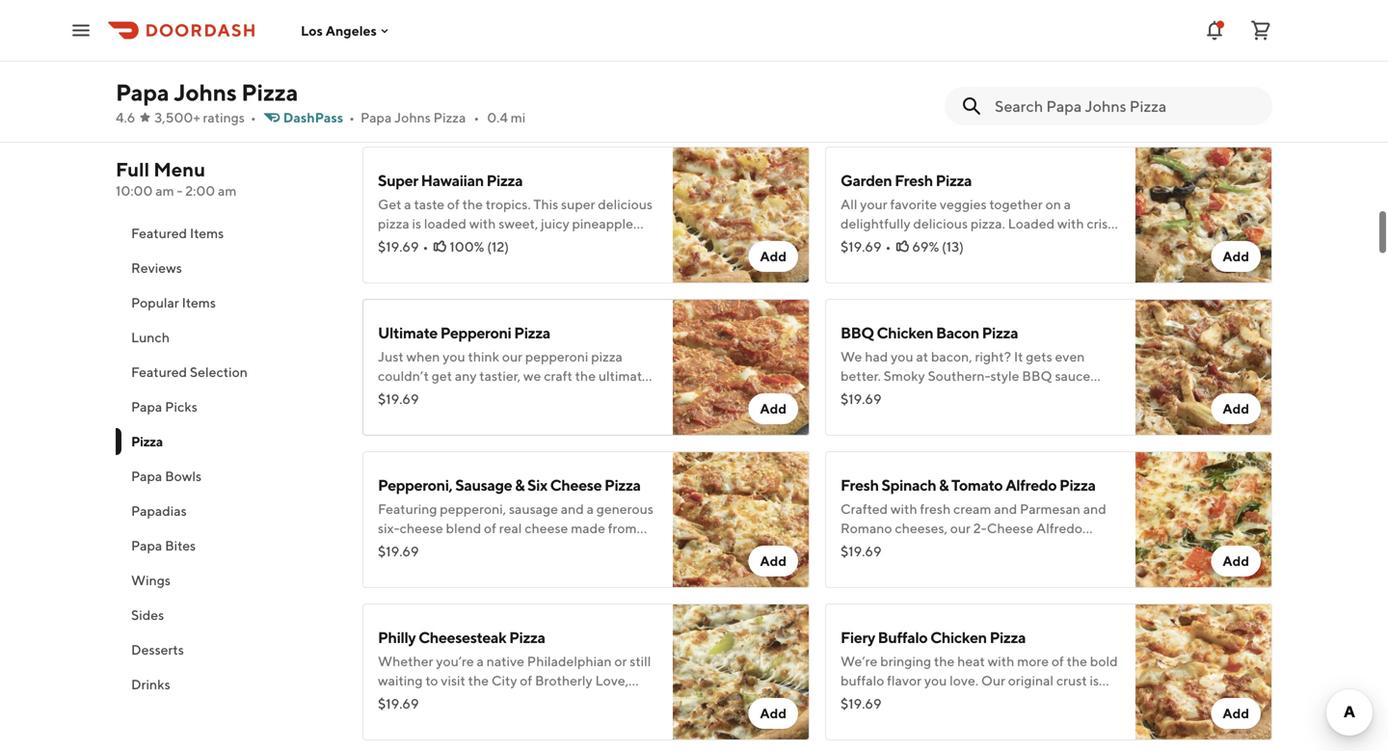 Task type: vqa. For each thing, say whether or not it's contained in the screenshot.
leftmost 'patty'
no



Task type: describe. For each thing, give the bounding box(es) containing it.
ultimate
[[378, 323, 438, 342]]

papadias button
[[116, 494, 339, 528]]

menu
[[153, 158, 205, 181]]

picks
[[165, 399, 197, 415]]

papadias
[[131, 503, 187, 519]]

add button for garden fresh pizza
[[1211, 241, 1261, 272]]

• right dashpass
[[349, 109, 355, 125]]

add button for philly cheesesteak pizza
[[749, 698, 798, 729]]

• left the 0.4
[[474, 109, 479, 125]]

add for philly cheesesteak pizza
[[760, 705, 787, 721]]

six
[[527, 476, 547, 494]]

1 horizontal spatial fresh
[[895, 171, 933, 189]]

alfredo
[[1006, 476, 1057, 494]]

$19.69 for bbq
[[841, 391, 882, 407]]

1 am from the left
[[155, 183, 174, 199]]

3,500+
[[155, 109, 200, 125]]

johns for papa johns pizza
[[174, 79, 237, 106]]

bites
[[165, 537, 196, 553]]

johns for papa johns pizza • 0.4 mi
[[394, 109, 431, 125]]

lunch button
[[116, 320, 339, 355]]

add button for ultimate pepperoni pizza
[[749, 393, 798, 424]]

add button for super hawaiian pizza
[[749, 241, 798, 272]]

papa picks button
[[116, 389, 339, 424]]

fiery
[[841, 628, 875, 646]]

mi
[[511, 109, 526, 125]]

featured items button
[[116, 216, 339, 251]]

• right ratings
[[251, 109, 256, 125]]

items for popular items
[[182, 295, 216, 310]]

0.4
[[487, 109, 508, 125]]

bacon
[[936, 323, 979, 342]]

papa for papa picks
[[131, 399, 162, 415]]

0 horizontal spatial fresh
[[841, 476, 879, 494]]

add button for fiery buffalo chicken pizza
[[1211, 698, 1261, 729]]

$19.69 for ultimate
[[378, 391, 419, 407]]

lunch
[[131, 329, 170, 345]]

100% (6)
[[912, 86, 967, 102]]

papa bites
[[131, 537, 196, 553]]

reviews button
[[116, 251, 339, 285]]

$19.69 • for super
[[378, 239, 428, 255]]

0 items, open order cart image
[[1249, 19, 1273, 42]]

full
[[116, 158, 150, 181]]

pepperoni
[[440, 323, 511, 342]]

popular
[[131, 295, 179, 310]]

spinach
[[882, 476, 936, 494]]

los angeles button
[[301, 22, 392, 38]]

ultimate pepperoni pizza image
[[673, 299, 810, 436]]

& for spinach
[[939, 476, 949, 494]]

2 am from the left
[[218, 183, 237, 199]]

sides button
[[116, 598, 339, 632]]

philly
[[378, 628, 416, 646]]

notification bell image
[[1203, 19, 1226, 42]]

pepperoni, sausage & six cheese pizza
[[378, 476, 641, 494]]

philly cheesesteak pizza image
[[673, 604, 810, 740]]

hawaiian
[[421, 171, 484, 189]]

3,500+ ratings •
[[155, 109, 256, 125]]

dashpass •
[[283, 109, 355, 125]]

wings button
[[116, 563, 339, 598]]

papa for papa johns pizza • 0.4 mi
[[361, 109, 392, 125]]

• left 100% (12)
[[423, 239, 428, 255]]

add button for bbq chicken bacon pizza
[[1211, 393, 1261, 424]]

desserts
[[131, 642, 184, 657]]

sides
[[131, 607, 164, 623]]

bbq
[[841, 323, 874, 342]]

super
[[378, 171, 418, 189]]

papa for papa johns pizza
[[116, 79, 169, 106]]

add for fresh spinach & tomato alfredo pizza
[[1223, 553, 1249, 569]]

• left 69%
[[885, 239, 891, 255]]

fresh spinach & tomato alfredo pizza
[[841, 476, 1096, 494]]

$19.69 down super
[[378, 239, 419, 255]]

los angeles
[[301, 22, 377, 38]]

the
[[378, 19, 404, 37]]

super hawaiian pizza image
[[673, 147, 810, 283]]

add for fiery buffalo chicken pizza
[[1223, 705, 1249, 721]]

pepperoni,
[[378, 476, 453, 494]]

$19.69 left 69%
[[841, 239, 882, 255]]

ratings
[[203, 109, 245, 125]]

the works pizza image
[[673, 0, 810, 131]]

10:00
[[116, 183, 153, 199]]

items for featured items
[[190, 225, 224, 241]]

Item Search search field
[[995, 95, 1257, 117]]

featured selection
[[131, 364, 248, 380]]

garden
[[841, 171, 892, 189]]



Task type: locate. For each thing, give the bounding box(es) containing it.
&
[[515, 476, 525, 494], [939, 476, 949, 494]]

0 horizontal spatial johns
[[174, 79, 237, 106]]

0 vertical spatial johns
[[174, 79, 237, 106]]

items
[[190, 225, 224, 241], [182, 295, 216, 310]]

garden fresh pizza image
[[1136, 147, 1273, 283]]

add button for pepperoni, sausage & six cheese pizza
[[749, 546, 798, 577]]

desserts button
[[116, 632, 339, 667]]

2 $19.69 • from the left
[[841, 239, 891, 255]]

fiery buffalo chicken pizza image
[[1136, 604, 1273, 740]]

0 vertical spatial 100%
[[912, 86, 947, 102]]

papa left picks
[[131, 399, 162, 415]]

papa up 4.6
[[116, 79, 169, 106]]

sausage
[[455, 476, 512, 494]]

reviews
[[131, 260, 182, 276]]

add for bbq chicken bacon pizza
[[1223, 401, 1249, 416]]

popular items button
[[116, 285, 339, 320]]

items inside featured items button
[[190, 225, 224, 241]]

(6)
[[950, 86, 967, 102]]

papa picks
[[131, 399, 197, 415]]

2 & from the left
[[939, 476, 949, 494]]

chicken right buffalo
[[930, 628, 987, 646]]

johns up 3,500+ ratings •
[[174, 79, 237, 106]]

100%
[[912, 86, 947, 102], [450, 239, 484, 255]]

1 horizontal spatial &
[[939, 476, 949, 494]]

& left six at bottom left
[[515, 476, 525, 494]]

0 vertical spatial chicken
[[877, 323, 933, 342]]

papa inside button
[[131, 537, 162, 553]]

1 horizontal spatial 100%
[[912, 86, 947, 102]]

$19.69 down "bbq"
[[841, 391, 882, 407]]

papa for papa bowls
[[131, 468, 162, 484]]

papa
[[116, 79, 169, 106], [361, 109, 392, 125], [131, 399, 162, 415], [131, 468, 162, 484], [131, 537, 162, 553]]

-
[[177, 183, 183, 199]]

pepperoni, sausage & six cheese pizza image
[[673, 451, 810, 588]]

featured items
[[131, 225, 224, 241]]

100% (12)
[[450, 239, 509, 255]]

garden fresh pizza
[[841, 171, 972, 189]]

los
[[301, 22, 323, 38]]

1 vertical spatial chicken
[[930, 628, 987, 646]]

johns up super
[[394, 109, 431, 125]]

(12)
[[487, 239, 509, 255]]

papa left bites
[[131, 537, 162, 553]]

$19.69 down "fiery" at the right bottom
[[841, 696, 882, 711]]

$19.69 down spinach
[[841, 543, 882, 559]]

100% left (6)
[[912, 86, 947, 102]]

$19.69
[[378, 239, 419, 255], [841, 239, 882, 255], [378, 391, 419, 407], [841, 391, 882, 407], [378, 543, 419, 559], [841, 543, 882, 559], [378, 696, 419, 711], [841, 696, 882, 711]]

buffalo
[[878, 628, 928, 646]]

add for super hawaiian pizza
[[760, 248, 787, 264]]

fiery buffalo chicken pizza
[[841, 628, 1026, 646]]

drinks button
[[116, 667, 339, 702]]

fresh left spinach
[[841, 476, 879, 494]]

selection
[[190, 364, 248, 380]]

open menu image
[[69, 19, 93, 42]]

pizza
[[453, 19, 490, 37], [241, 79, 298, 106], [433, 109, 466, 125], [486, 171, 523, 189], [936, 171, 972, 189], [514, 323, 550, 342], [982, 323, 1018, 342], [131, 433, 163, 449], [605, 476, 641, 494], [1060, 476, 1096, 494], [509, 628, 545, 646], [990, 628, 1026, 646]]

full menu 10:00 am - 2:00 am
[[116, 158, 237, 199]]

1 vertical spatial featured
[[131, 364, 187, 380]]

super hawaiian pizza
[[378, 171, 523, 189]]

1 featured from the top
[[131, 225, 187, 241]]

featured selection button
[[116, 355, 339, 389]]

$19.69 • left 69%
[[841, 239, 891, 255]]

chicken
[[877, 323, 933, 342], [930, 628, 987, 646]]

$19.69 • down super
[[378, 239, 428, 255]]

•
[[251, 109, 256, 125], [349, 109, 355, 125], [474, 109, 479, 125], [423, 239, 428, 255], [885, 239, 891, 255]]

add
[[760, 248, 787, 264], [1223, 248, 1249, 264], [760, 401, 787, 416], [1223, 401, 1249, 416], [760, 553, 787, 569], [1223, 553, 1249, 569], [760, 705, 787, 721], [1223, 705, 1249, 721]]

popular items
[[131, 295, 216, 310]]

1 vertical spatial items
[[182, 295, 216, 310]]

add for garden fresh pizza
[[1223, 248, 1249, 264]]

bbq chicken bacon pizza image
[[1136, 299, 1273, 436]]

& for sausage
[[515, 476, 525, 494]]

1 vertical spatial johns
[[394, 109, 431, 125]]

featured up "papa picks"
[[131, 364, 187, 380]]

ultimate pepperoni pizza
[[378, 323, 550, 342]]

bbq chicken bacon pizza
[[841, 323, 1018, 342]]

papa for papa bites
[[131, 537, 162, 553]]

0 horizontal spatial 100%
[[450, 239, 484, 255]]

2:00
[[185, 183, 215, 199]]

drinks
[[131, 676, 170, 692]]

1 vertical spatial 100%
[[450, 239, 484, 255]]

add for pepperoni, sausage & six cheese pizza
[[760, 553, 787, 569]]

tomato
[[951, 476, 1003, 494]]

featured inside featured items button
[[131, 225, 187, 241]]

angeles
[[326, 22, 377, 38]]

$19.69 •
[[378, 239, 428, 255], [841, 239, 891, 255]]

featured
[[131, 225, 187, 241], [131, 364, 187, 380]]

2 featured from the top
[[131, 364, 187, 380]]

100% for 100% (12)
[[450, 239, 484, 255]]

papa bowls button
[[116, 459, 339, 494]]

items inside popular items button
[[182, 295, 216, 310]]

chicken right "bbq"
[[877, 323, 933, 342]]

69%
[[912, 239, 939, 255]]

papa johns pizza
[[116, 79, 298, 106]]

& left tomato
[[939, 476, 949, 494]]

0 vertical spatial items
[[190, 225, 224, 241]]

add button for fresh spinach & tomato alfredo pizza
[[1211, 546, 1261, 577]]

1 horizontal spatial $19.69 •
[[841, 239, 891, 255]]

featured for featured selection
[[131, 364, 187, 380]]

cheese
[[550, 476, 602, 494]]

$19.69 down philly
[[378, 696, 419, 711]]

papa right dashpass •
[[361, 109, 392, 125]]

$19.69 for pepperoni,
[[378, 543, 419, 559]]

0 vertical spatial featured
[[131, 225, 187, 241]]

philly cheesesteak pizza
[[378, 628, 545, 646]]

0 vertical spatial fresh
[[895, 171, 933, 189]]

the meats pizza image
[[1136, 0, 1273, 131]]

cheesesteak
[[418, 628, 506, 646]]

papa bites button
[[116, 528, 339, 563]]

items right popular
[[182, 295, 216, 310]]

works
[[406, 19, 451, 37]]

papa johns pizza • 0.4 mi
[[361, 109, 526, 125]]

69% (13)
[[912, 239, 964, 255]]

add button
[[749, 241, 798, 272], [1211, 241, 1261, 272], [749, 393, 798, 424], [1211, 393, 1261, 424], [749, 546, 798, 577], [1211, 546, 1261, 577], [749, 698, 798, 729], [1211, 698, 1261, 729]]

1 & from the left
[[515, 476, 525, 494]]

$19.69 down pepperoni,
[[378, 543, 419, 559]]

$19.69 for fresh
[[841, 543, 882, 559]]

papa bowls
[[131, 468, 202, 484]]

wings
[[131, 572, 171, 588]]

1 $19.69 • from the left
[[378, 239, 428, 255]]

featured for featured items
[[131, 225, 187, 241]]

100% left (12)
[[450, 239, 484, 255]]

$19.69 for philly
[[378, 696, 419, 711]]

0 horizontal spatial $19.69 •
[[378, 239, 428, 255]]

featured up reviews
[[131, 225, 187, 241]]

1 horizontal spatial johns
[[394, 109, 431, 125]]

1 vertical spatial fresh
[[841, 476, 879, 494]]

the works pizza
[[378, 19, 490, 37]]

papa left bowls
[[131, 468, 162, 484]]

100% for 100% (6)
[[912, 86, 947, 102]]

dashpass
[[283, 109, 343, 125]]

fresh right garden
[[895, 171, 933, 189]]

0 horizontal spatial &
[[515, 476, 525, 494]]

4.6
[[116, 109, 135, 125]]

(13)
[[942, 239, 964, 255]]

fresh spinach & tomato alfredo pizza image
[[1136, 451, 1273, 588]]

add for ultimate pepperoni pizza
[[760, 401, 787, 416]]

$19.69 for fiery
[[841, 696, 882, 711]]

am right 2:00
[[218, 183, 237, 199]]

johns
[[174, 79, 237, 106], [394, 109, 431, 125]]

bowls
[[165, 468, 202, 484]]

$19.69 • for garden
[[841, 239, 891, 255]]

am left -
[[155, 183, 174, 199]]

1 horizontal spatial am
[[218, 183, 237, 199]]

$19.69 down ultimate
[[378, 391, 419, 407]]

featured inside the 'featured selection' button
[[131, 364, 187, 380]]

0 horizontal spatial am
[[155, 183, 174, 199]]

items up reviews button
[[190, 225, 224, 241]]



